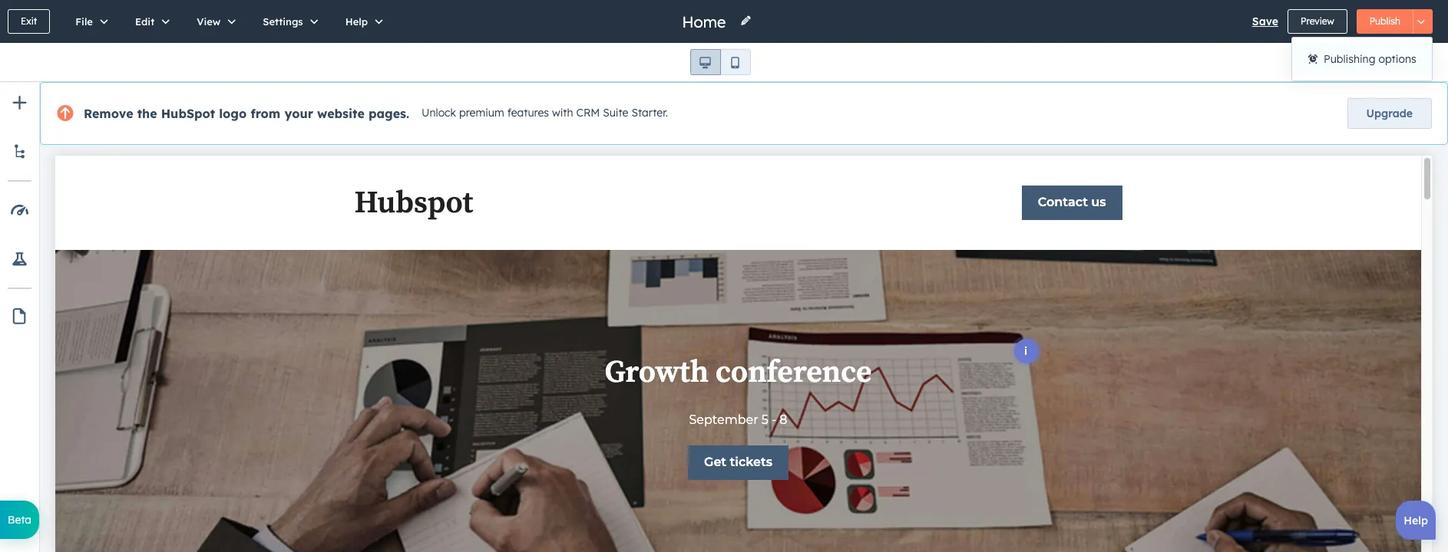 Task type: vqa. For each thing, say whether or not it's contained in the screenshot.
topmost Dark
no



Task type: describe. For each thing, give the bounding box(es) containing it.
beta button
[[0, 501, 39, 540]]

exit
[[21, 15, 37, 27]]

hubspot
[[161, 106, 215, 121]]

1 horizontal spatial settings button
[[1308, 49, 1378, 75]]

preview button
[[1288, 9, 1347, 34]]

unlock premium features with crm suite starter.
[[422, 106, 668, 120]]

from
[[251, 106, 280, 121]]

publishing options
[[1324, 52, 1417, 66]]

suite
[[603, 106, 629, 120]]

save
[[1252, 15, 1279, 28]]

edit
[[135, 15, 155, 28]]

help button
[[329, 0, 394, 43]]

help for help button
[[345, 15, 368, 28]]

file button
[[59, 0, 119, 43]]

0 horizontal spatial settings button
[[247, 0, 329, 43]]

save button
[[1252, 12, 1279, 31]]

logo
[[219, 106, 247, 121]]

the
[[137, 106, 157, 121]]

exit link
[[8, 9, 50, 34]]

upgrade
[[1367, 107, 1413, 121]]

publish group
[[1357, 9, 1433, 34]]

publishing
[[1324, 52, 1376, 66]]

0 horizontal spatial settings
[[263, 15, 303, 28]]

with
[[552, 106, 573, 120]]

preview
[[1301, 15, 1334, 27]]



Task type: locate. For each thing, give the bounding box(es) containing it.
1 horizontal spatial group
[[1385, 49, 1433, 75]]

1 vertical spatial help
[[1404, 514, 1428, 528]]

upgrade link
[[1347, 98, 1432, 129]]

publish button
[[1357, 9, 1414, 34]]

help
[[345, 15, 368, 28], [1404, 514, 1428, 528]]

help for help link
[[1404, 514, 1428, 528]]

beta
[[8, 514, 32, 528]]

publish
[[1370, 15, 1401, 27]]

options
[[1379, 52, 1417, 66]]

unlock
[[422, 106, 456, 120]]

file
[[75, 15, 93, 28]]

remove
[[84, 106, 133, 121]]

group
[[690, 49, 751, 75], [1385, 49, 1433, 75]]

help link
[[1396, 501, 1436, 541]]

None field
[[681, 11, 731, 32]]

0 vertical spatial settings button
[[247, 0, 329, 43]]

settings left options
[[1330, 55, 1371, 69]]

starter.
[[632, 106, 668, 120]]

your
[[284, 106, 313, 121]]

1 vertical spatial settings
[[1330, 55, 1371, 69]]

view button
[[181, 0, 247, 43]]

pages.
[[368, 106, 409, 121]]

1 vertical spatial settings button
[[1308, 49, 1378, 75]]

1 horizontal spatial settings
[[1330, 55, 1371, 69]]

0 vertical spatial settings
[[263, 15, 303, 28]]

0 vertical spatial help
[[345, 15, 368, 28]]

website
[[317, 106, 365, 121]]

0 horizontal spatial help
[[345, 15, 368, 28]]

1 group from the left
[[690, 49, 751, 75]]

edit button
[[119, 0, 181, 43]]

help inside button
[[345, 15, 368, 28]]

settings
[[263, 15, 303, 28], [1330, 55, 1371, 69]]

features
[[507, 106, 549, 120]]

settings right view button
[[263, 15, 303, 28]]

0 horizontal spatial group
[[690, 49, 751, 75]]

1 horizontal spatial help
[[1404, 514, 1428, 528]]

2 group from the left
[[1385, 49, 1433, 75]]

publishing options button
[[1292, 44, 1432, 74]]

settings button
[[247, 0, 329, 43], [1308, 49, 1378, 75]]

remove the hubspot logo from your website pages.
[[84, 106, 409, 121]]

view
[[197, 15, 221, 28]]

premium
[[459, 106, 504, 120]]

crm
[[576, 106, 600, 120]]



